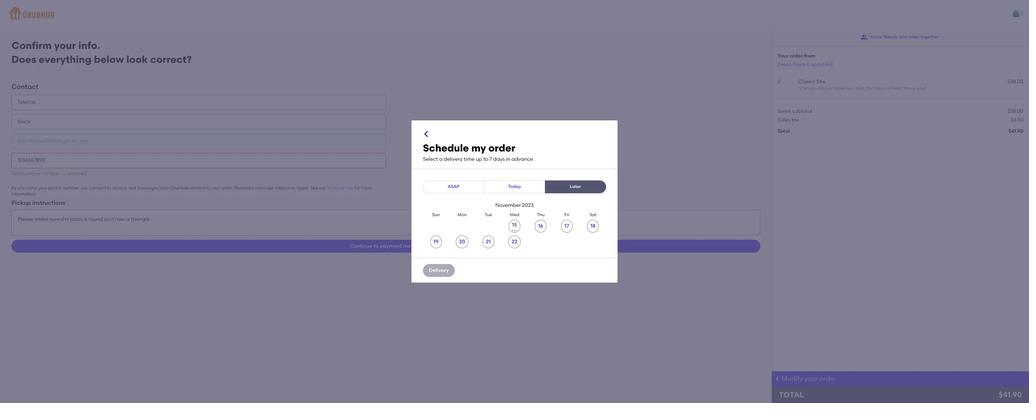 Task type: describe. For each thing, give the bounding box(es) containing it.
required
[[66, 171, 87, 177]]

capitol
[[806, 61, 824, 68]]

schedule
[[423, 142, 469, 154]]

fri
[[565, 213, 570, 218]]

18
[[591, 223, 596, 229]]

apply.
[[297, 186, 309, 191]]

look
[[126, 53, 148, 65]]

tax
[[792, 117, 800, 123]]

delivery button
[[423, 265, 455, 277]]

by providing your phone number, you consent to receive text messages from grubhub related to your order. standard message rates may apply. see our terms of use
[[11, 186, 353, 191]]

related
[[190, 186, 205, 191]]

7
[[490, 156, 492, 162]]

Pickup instructions text field
[[11, 210, 761, 236]]

instructions
[[32, 200, 65, 206]]

confirm
[[11, 39, 52, 52]]

friends
[[884, 34, 898, 39]]

svg image
[[422, 130, 431, 139]]

17 button
[[562, 220, 573, 233]]

classic
[[798, 79, 816, 85]]

people icon image
[[861, 34, 868, 41]]

delivery
[[429, 268, 449, 274]]

Last name text field
[[11, 114, 386, 130]]

rates
[[275, 186, 286, 191]]

today button
[[484, 181, 545, 194]]

your inside confirm your info. does everything below look correct?
[[54, 39, 76, 52]]

21 button
[[483, 236, 494, 249]]

correct?
[[150, 53, 192, 65]]

please
[[819, 86, 833, 91]]

18 button
[[588, 220, 599, 233]]

pizza
[[793, 61, 805, 68]]

invite friends and order together button
[[861, 31, 939, 44]]

delivery
[[444, 156, 463, 162]]

more
[[361, 186, 372, 191]]

messages
[[137, 186, 158, 191]]

can
[[800, 86, 809, 91]]

20 button
[[456, 236, 469, 249]]

sales
[[778, 117, 791, 123]]

up
[[476, 156, 482, 162]]

main navigation navigation
[[0, 0, 1030, 28]]

wed
[[510, 213, 520, 218]]

number
[[41, 171, 60, 177]]

22
[[512, 239, 518, 245]]

valid phone number is required
[[11, 171, 87, 177]]

1 vertical spatial is
[[62, 171, 65, 177]]

that
[[856, 86, 865, 91]]

a
[[439, 156, 443, 162]]

days
[[494, 156, 505, 162]]

zeeks pizza capitol hill link
[[778, 61, 833, 68]]

sure
[[846, 86, 855, 91]]

order.
[[221, 186, 233, 191]]

20
[[459, 239, 465, 245]]

0 horizontal spatial from
[[159, 186, 169, 191]]

your left 'order.'
[[211, 186, 220, 191]]

sun
[[432, 213, 440, 218]]

stix
[[817, 79, 826, 85]]

together
[[921, 34, 939, 39]]

today
[[508, 185, 521, 190]]

later button
[[545, 181, 606, 194]]

thu
[[537, 213, 545, 218]]

0 horizontal spatial phone
[[25, 171, 40, 177]]

to inside schedule my order select a delivery time up to 7 days in advance.
[[484, 156, 489, 162]]

in
[[506, 156, 511, 162]]

the
[[866, 86, 873, 91]]

is inside "$38.00 " can you please make sure that the ranch is there, thank you! ""
[[887, 86, 890, 91]]

to right related
[[206, 186, 210, 191]]

19
[[434, 239, 439, 245]]

from inside 'your order from zeeks pizza capitol hill'
[[804, 53, 816, 59]]

1 vertical spatial you
[[81, 186, 88, 191]]

sales tax
[[778, 117, 800, 123]]

22 button
[[509, 236, 521, 249]]

standard
[[234, 186, 254, 191]]

order inside 'your order from zeeks pizza capitol hill'
[[790, 53, 803, 59]]

terms
[[327, 186, 339, 191]]

1 " from the left
[[798, 86, 800, 91]]

invite
[[871, 34, 883, 39]]

you!
[[917, 86, 926, 91]]

providing
[[17, 186, 37, 191]]

classic stix
[[798, 79, 826, 85]]

by
[[11, 186, 16, 191]]

2 inside button
[[1021, 11, 1024, 17]]

may
[[287, 186, 296, 191]]

my
[[472, 142, 486, 154]]

zeeks
[[778, 61, 792, 68]]

everything
[[39, 53, 92, 65]]



Task type: locate. For each thing, give the bounding box(es) containing it.
0 vertical spatial from
[[804, 53, 816, 59]]

receive
[[112, 186, 127, 191]]

continue
[[350, 243, 372, 250]]

" right thank
[[926, 86, 928, 91]]

schedule my order select a delivery time up to 7 days in advance.
[[423, 142, 535, 162]]

1 horizontal spatial 2
[[1021, 11, 1024, 17]]

contact
[[11, 83, 38, 91]]

you inside "$38.00 " can you please make sure that the ranch is there, thank you! ""
[[810, 86, 818, 91]]

1 horizontal spatial "
[[926, 86, 928, 91]]

from left grubhub
[[159, 186, 169, 191]]

november 2023
[[496, 203, 534, 209]]

$38.00 for $38.00
[[1008, 108, 1024, 114]]

$3.90
[[1011, 117, 1024, 123]]

your order from zeeks pizza capitol hill
[[778, 53, 833, 68]]

17
[[565, 223, 569, 229]]

0 horizontal spatial 2
[[778, 79, 781, 85]]

continue to payment method
[[350, 243, 422, 250]]

payment
[[380, 243, 402, 250]]

1 vertical spatial 2
[[778, 79, 781, 85]]

from up 'zeeks pizza capitol hill' link
[[804, 53, 816, 59]]

2023
[[522, 203, 534, 209]]

$38.00 inside "$38.00 " can you please make sure that the ranch is there, thank you! ""
[[1008, 79, 1024, 85]]

pickup instructions
[[11, 200, 65, 206]]

to
[[484, 156, 489, 162], [107, 186, 111, 191], [206, 186, 210, 191], [374, 243, 379, 250]]

phone right the "valid"
[[25, 171, 40, 177]]

0 vertical spatial is
[[887, 86, 890, 91]]

1 horizontal spatial phone
[[48, 186, 62, 191]]

1 vertical spatial from
[[159, 186, 169, 191]]

items
[[778, 108, 791, 114]]

later
[[570, 185, 581, 190]]

valid phone number is required alert
[[11, 171, 87, 177]]

subtotal
[[793, 108, 813, 114]]

order right modify at the right bottom of page
[[820, 376, 837, 383]]

our
[[319, 186, 326, 191]]

order up "pizza"
[[790, 53, 803, 59]]

confirm your info. does everything below look correct?
[[11, 39, 192, 65]]

to inside button
[[374, 243, 379, 250]]

0 horizontal spatial is
[[62, 171, 65, 177]]

below
[[94, 53, 124, 65]]

0 vertical spatial total
[[778, 129, 790, 135]]

november
[[496, 203, 521, 209]]

1 horizontal spatial you
[[810, 86, 818, 91]]

to left "payment"
[[374, 243, 379, 250]]

of
[[340, 186, 345, 191]]

invite friends and order together
[[871, 34, 939, 39]]

is right number
[[62, 171, 65, 177]]

sat
[[590, 213, 597, 218]]

$38.00 for $38.00 " can you please make sure that the ranch is there, thank you! "
[[1008, 79, 1024, 85]]

1 $38.00 from the top
[[1008, 79, 1024, 85]]

order
[[909, 34, 920, 39], [790, 53, 803, 59], [489, 142, 516, 154], [820, 376, 837, 383]]

asap button
[[423, 181, 484, 194]]

is left there,
[[887, 86, 890, 91]]

2 button
[[1012, 8, 1024, 20]]

mon
[[458, 213, 467, 218]]

phone down number
[[48, 186, 62, 191]]

you down classic stix
[[810, 86, 818, 91]]

0 vertical spatial phone
[[25, 171, 40, 177]]

" down classic
[[798, 86, 800, 91]]

pickup
[[11, 200, 31, 206]]

order inside schedule my order select a delivery time up to 7 days in advance.
[[489, 142, 516, 154]]

0 vertical spatial $38.00
[[1008, 79, 1024, 85]]

Phone telephone field
[[11, 153, 386, 168]]

0 vertical spatial you
[[810, 86, 818, 91]]

your
[[54, 39, 76, 52], [38, 186, 47, 191], [211, 186, 220, 191], [805, 376, 818, 383]]

see
[[310, 186, 318, 191]]

0 horizontal spatial you
[[81, 186, 88, 191]]

info.
[[78, 39, 100, 52]]

modify
[[782, 376, 803, 383]]

from
[[804, 53, 816, 59], [159, 186, 169, 191]]

for more information.
[[11, 186, 372, 197]]

there,
[[891, 86, 903, 91]]

text
[[128, 186, 136, 191]]

your right providing
[[38, 186, 47, 191]]

tue
[[485, 213, 492, 218]]

is
[[887, 86, 890, 91], [62, 171, 65, 177]]

First name text field
[[11, 95, 386, 110]]

total down modify at the right bottom of page
[[779, 391, 804, 400]]

order right and
[[909, 34, 920, 39]]

advance.
[[512, 156, 535, 162]]

order inside button
[[909, 34, 920, 39]]

to left the 7
[[484, 156, 489, 162]]

your up everything
[[54, 39, 76, 52]]

$38.00 " can you please make sure that the ranch is there, thank you! "
[[798, 79, 1024, 91]]

0 vertical spatial 2
[[1021, 11, 1024, 17]]

number,
[[63, 186, 80, 191]]

total down sales
[[778, 129, 790, 135]]

hill
[[826, 61, 833, 68]]

1 vertical spatial $41.90
[[999, 391, 1022, 400]]

16 button
[[535, 220, 547, 233]]

2 $38.00 from the top
[[1008, 108, 1024, 114]]

your right modify at the right bottom of page
[[805, 376, 818, 383]]

19 button
[[431, 236, 442, 249]]

items subtotal
[[778, 108, 813, 114]]

and
[[899, 34, 908, 39]]

grubhub
[[170, 186, 189, 191]]

21
[[486, 239, 491, 245]]

continue to payment method button
[[11, 240, 761, 253]]

phone
[[25, 171, 40, 177], [48, 186, 62, 191]]

you
[[810, 86, 818, 91], [81, 186, 88, 191]]

cell
[[502, 220, 528, 233]]

0 vertical spatial $41.90
[[1009, 129, 1024, 135]]

2 " from the left
[[926, 86, 928, 91]]

does
[[11, 53, 36, 65]]

order up days
[[489, 142, 516, 154]]

to left receive
[[107, 186, 111, 191]]

valid
[[11, 171, 23, 177]]

select
[[423, 156, 438, 162]]

ranch
[[874, 86, 886, 91]]

terms of use link
[[327, 186, 353, 191]]

$41.90
[[1009, 129, 1024, 135], [999, 391, 1022, 400]]

1 horizontal spatial is
[[887, 86, 890, 91]]

1 vertical spatial total
[[779, 391, 804, 400]]

0 horizontal spatial "
[[798, 86, 800, 91]]

thank
[[904, 86, 916, 91]]

1 vertical spatial $38.00
[[1008, 108, 1024, 114]]

you left consent
[[81, 186, 88, 191]]

2
[[1021, 11, 1024, 17], [778, 79, 781, 85]]

$38.00
[[1008, 79, 1024, 85], [1008, 108, 1024, 114]]

modify your order
[[782, 376, 837, 383]]

for
[[355, 186, 360, 191]]

message
[[255, 186, 274, 191]]

your
[[778, 53, 789, 59]]

1 vertical spatial phone
[[48, 186, 62, 191]]

time
[[464, 156, 475, 162]]

1 horizontal spatial from
[[804, 53, 816, 59]]



Task type: vqa. For each thing, say whether or not it's contained in the screenshot.
everything
yes



